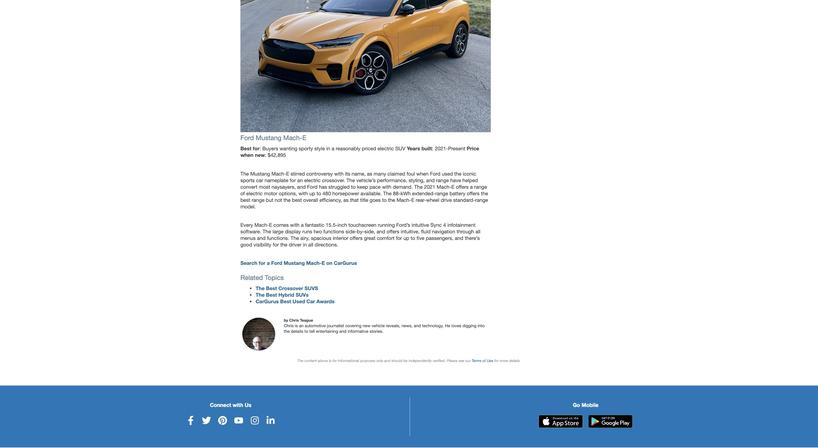Task type: describe. For each thing, give the bounding box(es) containing it.
e left the "on"
[[322, 260, 325, 266]]

most
[[259, 184, 270, 190]]

horsepower
[[332, 191, 359, 197]]

go
[[573, 402, 580, 409]]

mustang for the
[[250, 171, 270, 177]]

reasonably
[[336, 146, 361, 152]]

0 horizontal spatial electric
[[246, 191, 263, 197]]

side,
[[365, 229, 375, 235]]

present
[[448, 146, 465, 152]]

best left buyers
[[240, 146, 251, 152]]

and up 2021
[[426, 177, 435, 183]]

terms
[[472, 359, 482, 363]]

mach- up nameplate
[[272, 171, 286, 177]]

e up sporty
[[302, 134, 306, 142]]

on
[[326, 260, 333, 266]]

to right the goes
[[382, 197, 387, 203]]

1 vertical spatial is
[[329, 359, 332, 363]]

best for : buyers wanting sporty style in a reasonably priced electric suv years built : 2021-present
[[240, 146, 467, 152]]

new inside by chris teague chris is an automotive journalist covering new vehicle reveals, news, and technology. he loves digging into the details to tell entertaining and informative stories.
[[363, 324, 371, 329]]

goes
[[370, 197, 381, 203]]

a right style
[[332, 146, 334, 152]]

the inside every mach-e comes with a fantastic 15.5-inch touchscreen running ford's intuitive sync 4 infotainment software. the large display runs two functions side-by-side, and offers intuitive, fluid navigation through all menus and functions. the airy, spacious interior offers great comfort for up to five passengers, and there's good visibility for the driver in all directions.
[[280, 242, 287, 248]]

0 vertical spatial chris
[[289, 319, 299, 323]]

the right battery
[[481, 191, 488, 197]]

two
[[314, 229, 322, 235]]

convert
[[240, 184, 257, 190]]

journalist
[[327, 324, 344, 329]]

mach- down the kwh
[[397, 197, 411, 203]]

wanting
[[280, 146, 297, 152]]

download on the app store image
[[539, 416, 583, 429]]

mach- up drive
[[437, 184, 451, 190]]

our
[[465, 359, 471, 363]]

wheel
[[426, 197, 439, 203]]

awards
[[317, 299, 335, 305]]

mach- left the "on"
[[306, 260, 322, 266]]

2 horizontal spatial :
[[432, 146, 434, 152]]

and up comfort
[[377, 229, 385, 235]]

please
[[447, 359, 458, 363]]

purposes
[[360, 359, 376, 363]]

be
[[404, 359, 408, 363]]

fluid
[[421, 229, 431, 235]]

visibility
[[254, 242, 271, 248]]

have
[[450, 177, 461, 183]]

us
[[245, 402, 251, 409]]

verified.
[[433, 359, 446, 363]]

performance,
[[377, 177, 407, 183]]

spacious
[[311, 235, 331, 241]]

airy,
[[301, 235, 310, 241]]

sports
[[240, 177, 255, 183]]

up inside every mach-e comes with a fantastic 15.5-inch touchscreen running ford's intuitive sync 4 infotainment software. the large display runs two functions side-by-side, and offers intuitive, fluid navigation through all menus and functions. the airy, spacious interior offers great comfort for up to five passengers, and there's good visibility for the driver in all directions.
[[404, 235, 409, 241]]

pinterest image
[[218, 417, 227, 426]]

offers up standard-
[[467, 191, 480, 197]]

sporty
[[299, 146, 313, 152]]

content
[[304, 359, 317, 363]]

of inside the mustang mach-e stirred controversy with its name, as many claimed foul when ford used the iconic sports car nameplate for an electric crossover. the vehicle's performance, styling, and range have helped convert most naysayers, and ford has struggled to keep pace with demand. the 2021 mach-e offers a range of electric motor options, with up to 480 horsepower available. the 88-kwh extended-range battery offers the best range but not the best overall efficiency, as that title goes to the mach-e rear-wheel drive standard-range model.
[[240, 191, 245, 197]]

an inside the mustang mach-e stirred controversy with its name, as many claimed foul when ford used the iconic sports car nameplate for an electric crossover. the vehicle's performance, styling, and range have helped convert most naysayers, and ford has struggled to keep pace with demand. the 2021 mach-e offers a range of electric motor options, with up to 480 horsepower available. the 88-kwh extended-range battery offers the best range but not the best overall efficiency, as that title goes to the mach-e rear-wheel drive standard-range model.
[[297, 177, 303, 183]]

ford's
[[396, 222, 410, 228]]

the mustang mach-e stirred controversy with its name, as many claimed foul when ford used the iconic sports car nameplate for an electric crossover. the vehicle's performance, styling, and range have helped convert most naysayers, and ford has struggled to keep pace with demand. the 2021 mach-e offers a range of electric motor options, with up to 480 horsepower available. the 88-kwh extended-range battery offers the best range but not the best overall efficiency, as that title goes to the mach-e rear-wheel drive standard-range model.
[[240, 171, 488, 210]]

technology.
[[422, 324, 444, 329]]

automotive
[[305, 324, 326, 329]]

only
[[377, 359, 383, 363]]

built
[[422, 146, 432, 152]]

topics
[[265, 274, 284, 282]]

many
[[374, 171, 386, 177]]

used
[[293, 299, 305, 305]]

not
[[275, 197, 282, 203]]

nameplate
[[265, 177, 288, 183]]

iconic
[[463, 171, 476, 177]]

a inside every mach-e comes with a fantastic 15.5-inch touchscreen running ford's intuitive sync 4 infotainment software. the large display runs two functions side-by-side, and offers intuitive, fluid navigation through all menus and functions. the airy, spacious interior offers great comfort for up to five passengers, and there's good visibility for the driver in all directions.
[[301, 222, 304, 228]]

the best hybrid suvs link
[[256, 292, 309, 298]]

mobile
[[582, 402, 599, 409]]

infotainment
[[448, 222, 476, 228]]

in inside every mach-e comes with a fantastic 15.5-inch touchscreen running ford's intuitive sync 4 infotainment software. the large display runs two functions side-by-side, and offers intuitive, fluid navigation through all menus and functions. the airy, spacious interior offers great comfort for up to five passengers, and there's good visibility for the driver in all directions.
[[303, 242, 307, 248]]

comes
[[274, 222, 289, 228]]

linkedin image
[[266, 417, 275, 426]]

more
[[500, 359, 508, 363]]

efficiency,
[[320, 197, 342, 203]]

offers down by-
[[350, 235, 363, 241]]

1 vertical spatial chris
[[284, 324, 294, 329]]

foul
[[407, 171, 415, 177]]

digging
[[463, 324, 477, 329]]

helped
[[463, 177, 478, 183]]

up inside the mustang mach-e stirred controversy with its name, as many claimed foul when ford used the iconic sports car nameplate for an electric crossover. the vehicle's performance, styling, and range have helped convert most naysayers, and ford has struggled to keep pace with demand. the 2021 mach-e offers a range of electric motor options, with up to 480 horsepower available. the 88-kwh extended-range battery offers the best range but not the best overall efficiency, as that title goes to the mach-e rear-wheel drive standard-range model.
[[309, 191, 315, 197]]

stories.
[[370, 329, 384, 334]]

and up "visibility"
[[257, 235, 266, 241]]

connect
[[210, 402, 231, 409]]

for down the 'intuitive,'
[[396, 235, 402, 241]]

years
[[407, 146, 420, 152]]

struggled
[[328, 184, 350, 190]]

twitter image
[[202, 417, 211, 426]]

2023 ford mustang mach-e review summary image
[[240, 0, 491, 133]]

connect with us
[[210, 402, 251, 409]]

0 vertical spatial as
[[367, 171, 372, 177]]

with up overall
[[299, 191, 308, 197]]

and down stirred
[[297, 184, 306, 190]]

passengers,
[[426, 235, 454, 241]]

with up crossover. on the left
[[334, 171, 344, 177]]

to inside every mach-e comes with a fantastic 15.5-inch touchscreen running ford's intuitive sync 4 infotainment software. the large display runs two functions side-by-side, and offers intuitive, fluid navigation through all menus and functions. the airy, spacious interior offers great comfort for up to five passengers, and there's good visibility for the driver in all directions.
[[411, 235, 415, 241]]

hybrid
[[278, 292, 294, 298]]

for right search
[[259, 260, 266, 266]]

suvs
[[305, 286, 318, 292]]

to down has
[[317, 191, 321, 197]]

best left hybrid
[[266, 292, 277, 298]]

price when new
[[240, 146, 479, 158]]

independently
[[409, 359, 432, 363]]

touchscreen
[[349, 222, 377, 228]]

15.5-
[[326, 222, 338, 228]]

and right only
[[384, 359, 391, 363]]

1 vertical spatial as
[[343, 197, 349, 203]]

when inside price when new
[[240, 152, 254, 158]]

with inside every mach-e comes with a fantastic 15.5-inch touchscreen running ford's intuitive sync 4 infotainment software. the large display runs two functions side-by-side, and offers intuitive, fluid navigation through all menus and functions. the airy, spacious interior offers great comfort for up to five passengers, and there's good visibility for the driver in all directions.
[[290, 222, 300, 228]]

0 horizontal spatial :
[[260, 146, 261, 152]]

1 vertical spatial electric
[[304, 177, 321, 183]]

to inside by chris teague chris is an automotive journalist covering new vehicle reveals, news, and technology. he loves digging into the details to tell entertaining and informative stories.
[[304, 329, 308, 334]]

by-
[[357, 229, 365, 235]]

model.
[[240, 204, 256, 210]]

driver
[[289, 242, 302, 248]]

4
[[443, 222, 446, 228]]

ford mustang mach-e
[[240, 134, 306, 142]]



Task type: locate. For each thing, give the bounding box(es) containing it.
and down through
[[455, 235, 463, 241]]

best
[[240, 197, 250, 203], [292, 197, 302, 203]]

2 vertical spatial electric
[[246, 191, 263, 197]]

car
[[256, 177, 263, 183]]

$42,895
[[268, 152, 286, 158]]

for right 'above'
[[333, 359, 337, 363]]

0 vertical spatial up
[[309, 191, 315, 197]]

0 horizontal spatial is
[[295, 324, 298, 329]]

available.
[[361, 191, 382, 197]]

in right style
[[326, 146, 330, 152]]

car
[[307, 299, 315, 305]]

go mobile
[[573, 402, 599, 409]]

the left details
[[284, 329, 290, 334]]

informative
[[348, 329, 369, 334]]

up up overall
[[309, 191, 315, 197]]

best down hybrid
[[280, 299, 291, 305]]

2 vertical spatial mustang
[[284, 260, 305, 266]]

drive
[[441, 197, 452, 203]]

0 horizontal spatial all
[[308, 242, 313, 248]]

for down functions.
[[273, 242, 279, 248]]

instagram image
[[250, 417, 259, 426]]

chris down by
[[284, 324, 294, 329]]

1 horizontal spatial when
[[416, 171, 429, 177]]

0 horizontal spatial cargurus
[[256, 299, 279, 305]]

great
[[364, 235, 376, 241]]

running
[[378, 222, 395, 228]]

there's
[[465, 235, 480, 241]]

get it on google play image
[[588, 416, 633, 429]]

youtube image
[[234, 417, 243, 426]]

mach- up wanting
[[283, 134, 302, 142]]

1 vertical spatial cargurus
[[256, 299, 279, 305]]

1 vertical spatial all
[[308, 242, 313, 248]]

related
[[240, 274, 263, 282]]

of left use
[[483, 359, 486, 363]]

0 vertical spatial when
[[240, 152, 254, 158]]

the down functions.
[[280, 242, 287, 248]]

0 vertical spatial all
[[476, 229, 481, 235]]

best up 'model.'
[[240, 197, 250, 203]]

a up the runs
[[301, 222, 304, 228]]

mustang up car
[[250, 171, 270, 177]]

1 vertical spatial when
[[416, 171, 429, 177]]

to down the 'intuitive,'
[[411, 235, 415, 241]]

an up details
[[299, 324, 304, 329]]

claimed
[[388, 171, 405, 177]]

best down topics
[[266, 286, 277, 292]]

1 vertical spatial of
[[483, 359, 486, 363]]

1 horizontal spatial electric
[[304, 177, 321, 183]]

0 horizontal spatial in
[[303, 242, 307, 248]]

reveals,
[[386, 324, 400, 329]]

when up sports at the top left of the page
[[240, 152, 254, 158]]

vehicle
[[372, 324, 385, 329]]

an down stirred
[[297, 177, 303, 183]]

for down stirred
[[290, 177, 296, 183]]

search for a ford mustang mach-e on cargurus link
[[240, 260, 357, 266]]

0 vertical spatial mustang
[[256, 134, 282, 142]]

1 best from the left
[[240, 197, 250, 203]]

stirred
[[291, 171, 305, 177]]

chris right by
[[289, 319, 299, 323]]

the down options,
[[284, 197, 291, 203]]

large
[[273, 229, 284, 235]]

1 horizontal spatial is
[[329, 359, 332, 363]]

2 horizontal spatial electric
[[378, 146, 394, 152]]

electric left suv
[[378, 146, 394, 152]]

ford
[[240, 134, 254, 142], [430, 171, 440, 177], [307, 184, 318, 190], [271, 260, 282, 266]]

display
[[285, 229, 301, 235]]

1 vertical spatial new
[[363, 324, 371, 329]]

offers down running
[[387, 229, 399, 235]]

:
[[260, 146, 261, 152], [432, 146, 434, 152], [265, 152, 266, 158]]

mach- inside every mach-e comes with a fantastic 15.5-inch touchscreen running ford's intuitive sync 4 infotainment software. the large display runs two functions side-by-side, and offers intuitive, fluid navigation through all menus and functions. the airy, spacious interior offers great comfort for up to five passengers, and there's good visibility for the driver in all directions.
[[254, 222, 269, 228]]

new down buyers
[[255, 152, 265, 158]]

1 horizontal spatial :
[[265, 152, 266, 158]]

fantastic
[[305, 222, 324, 228]]

the
[[454, 171, 462, 177], [481, 191, 488, 197], [284, 197, 291, 203], [388, 197, 395, 203], [280, 242, 287, 248], [284, 329, 290, 334]]

name,
[[352, 171, 366, 177]]

pace
[[370, 184, 381, 190]]

a down helped
[[470, 184, 473, 190]]

use
[[487, 359, 493, 363]]

when up styling,
[[416, 171, 429, 177]]

tell
[[309, 329, 315, 334]]

sync
[[431, 222, 442, 228]]

with left us
[[233, 402, 243, 409]]

style
[[314, 146, 325, 152]]

for
[[253, 146, 260, 152], [290, 177, 296, 183], [396, 235, 402, 241], [273, 242, 279, 248], [259, 260, 266, 266], [333, 359, 337, 363], [494, 359, 499, 363]]

: $42,895
[[265, 152, 286, 158]]

details
[[291, 329, 303, 334]]

0 horizontal spatial when
[[240, 152, 254, 158]]

e left comes
[[269, 222, 272, 228]]

1 horizontal spatial new
[[363, 324, 371, 329]]

1 horizontal spatial in
[[326, 146, 330, 152]]

the best crossover suvs the best hybrid suvs cargurus best used car awards
[[256, 286, 335, 305]]

news,
[[402, 324, 413, 329]]

mach-
[[283, 134, 302, 142], [272, 171, 286, 177], [437, 184, 451, 190], [397, 197, 411, 203], [254, 222, 269, 228], [306, 260, 322, 266]]

cargurus for the best crossover suvs the best hybrid suvs cargurus best used car awards
[[256, 299, 279, 305]]

interior
[[333, 235, 348, 241]]

has
[[319, 184, 327, 190]]

facebook image
[[186, 417, 195, 426]]

directions.
[[315, 242, 338, 248]]

to left keep
[[351, 184, 356, 190]]

mustang
[[256, 134, 282, 142], [250, 171, 270, 177], [284, 260, 305, 266]]

0 horizontal spatial as
[[343, 197, 349, 203]]

mustang up buyers
[[256, 134, 282, 142]]

is right 'above'
[[329, 359, 332, 363]]

cargurus best used car awards link
[[256, 299, 335, 305]]

is up details
[[295, 324, 298, 329]]

intuitive,
[[401, 229, 420, 235]]

new up the informative
[[363, 324, 371, 329]]

0 vertical spatial an
[[297, 177, 303, 183]]

1 horizontal spatial best
[[292, 197, 302, 203]]

1 vertical spatial an
[[299, 324, 304, 329]]

kwh
[[401, 191, 411, 197]]

related topics
[[240, 274, 284, 282]]

mustang for ford
[[256, 134, 282, 142]]

crossover.
[[322, 177, 345, 183]]

1 vertical spatial up
[[404, 235, 409, 241]]

with down performance,
[[382, 184, 392, 190]]

best down options,
[[292, 197, 302, 203]]

mustang down driver
[[284, 260, 305, 266]]

0 vertical spatial in
[[326, 146, 330, 152]]

1 horizontal spatial of
[[483, 359, 486, 363]]

five
[[417, 235, 425, 241]]

runs
[[302, 229, 312, 235]]

standard-
[[453, 197, 475, 203]]

overall
[[303, 197, 318, 203]]

mustang inside the mustang mach-e stirred controversy with its name, as many claimed foul when ford used the iconic sports car nameplate for an electric crossover. the vehicle's performance, styling, and range have helped convert most naysayers, and ford has struggled to keep pace with demand. the 2021 mach-e offers a range of electric motor options, with up to 480 horsepower available. the 88-kwh extended-range battery offers the best range but not the best overall efficiency, as that title goes to the mach-e rear-wheel drive standard-range model.
[[250, 171, 270, 177]]

the inside by chris teague chris is an automotive journalist covering new vehicle reveals, news, and technology. he loves digging into the details to tell entertaining and informative stories.
[[284, 329, 290, 334]]

side-
[[346, 229, 357, 235]]

e left the 'rear-'
[[411, 197, 414, 203]]

title
[[360, 197, 368, 203]]

an inside by chris teague chris is an automotive journalist covering new vehicle reveals, news, and technology. he loves digging into the details to tell entertaining and informative stories.
[[299, 324, 304, 329]]

offers up battery
[[456, 184, 469, 190]]

every
[[240, 222, 253, 228]]

e down have
[[451, 184, 455, 190]]

for inside the mustang mach-e stirred controversy with its name, as many claimed foul when ford used the iconic sports car nameplate for an electric crossover. the vehicle's performance, styling, and range have helped convert most naysayers, and ford has struggled to keep pace with demand. the 2021 mach-e offers a range of electric motor options, with up to 480 horsepower available. the 88-kwh extended-range battery offers the best range but not the best overall efficiency, as that title goes to the mach-e rear-wheel drive standard-range model.
[[290, 177, 296, 183]]

suv
[[395, 146, 405, 152]]

in down airy,
[[303, 242, 307, 248]]

1 horizontal spatial cargurus
[[334, 260, 357, 266]]

new inside price when new
[[255, 152, 265, 158]]

the down 88-
[[388, 197, 395, 203]]

: left buyers
[[260, 146, 261, 152]]

0 vertical spatial is
[[295, 324, 298, 329]]

0 vertical spatial new
[[255, 152, 265, 158]]

1 vertical spatial in
[[303, 242, 307, 248]]

cargurus right the "on"
[[334, 260, 357, 266]]

priced
[[362, 146, 376, 152]]

above
[[318, 359, 328, 363]]

cargurus for search for a ford mustang mach-e on cargurus
[[334, 260, 357, 266]]

suvs
[[296, 292, 309, 298]]

e left stirred
[[286, 171, 289, 177]]

the best crossover suvs link
[[256, 286, 318, 292]]

rear-
[[416, 197, 426, 203]]

2021
[[424, 184, 435, 190]]

0 vertical spatial cargurus
[[334, 260, 357, 266]]

2021-
[[435, 146, 448, 152]]

0 vertical spatial of
[[240, 191, 245, 197]]

when inside the mustang mach-e stirred controversy with its name, as many claimed foul when ford used the iconic sports car nameplate for an electric crossover. the vehicle's performance, styling, and range have helped convert most naysayers, and ford has struggled to keep pace with demand. the 2021 mach-e offers a range of electric motor options, with up to 480 horsepower available. the 88-kwh extended-range battery offers the best range but not the best overall efficiency, as that title goes to the mach-e rear-wheel drive standard-range model.
[[416, 171, 429, 177]]

electric down controversy
[[304, 177, 321, 183]]

e inside every mach-e comes with a fantastic 15.5-inch touchscreen running ford's intuitive sync 4 infotainment software. the large display runs two functions side-by-side, and offers intuitive, fluid navigation through all menus and functions. the airy, spacious interior offers great comfort for up to five passengers, and there's good visibility for the driver in all directions.
[[269, 222, 272, 228]]

and right news,
[[414, 324, 421, 329]]

with up display
[[290, 222, 300, 228]]

88-
[[393, 191, 401, 197]]

styling,
[[409, 177, 425, 183]]

0 horizontal spatial best
[[240, 197, 250, 203]]

crossover
[[278, 286, 303, 292]]

software.
[[240, 229, 261, 235]]

electric down convert at the left top
[[246, 191, 263, 197]]

price
[[467, 146, 479, 152]]

all down airy,
[[308, 242, 313, 248]]

search
[[240, 260, 257, 266]]

up
[[309, 191, 315, 197], [404, 235, 409, 241]]

comfort
[[377, 235, 395, 241]]

naysayers,
[[272, 184, 296, 190]]

and down journalist
[[339, 329, 347, 334]]

1 horizontal spatial all
[[476, 229, 481, 235]]

by chris teague chris is an automotive journalist covering new vehicle reveals, news, and technology. he loves digging into the details to tell entertaining and informative stories.
[[284, 319, 485, 334]]

1 horizontal spatial as
[[367, 171, 372, 177]]

every mach-e comes with a fantastic 15.5-inch touchscreen running ford's intuitive sync 4 infotainment software. the large display runs two functions side-by-side, and offers intuitive, fluid navigation through all menus and functions. the airy, spacious interior offers great comfort for up to five passengers, and there's good visibility for the driver in all directions.
[[240, 222, 481, 248]]

informational
[[338, 359, 359, 363]]

1 vertical spatial mustang
[[250, 171, 270, 177]]

0 horizontal spatial up
[[309, 191, 315, 197]]

cargurus inside "the best crossover suvs the best hybrid suvs cargurus best used car awards"
[[256, 299, 279, 305]]

0 horizontal spatial of
[[240, 191, 245, 197]]

for right use
[[494, 359, 499, 363]]

of down convert at the left top
[[240, 191, 245, 197]]

to left the tell
[[304, 329, 308, 334]]

search for a ford mustang mach-e on cargurus
[[240, 260, 357, 266]]

: left 2021-
[[432, 146, 434, 152]]

as down horsepower
[[343, 197, 349, 203]]

cargurus down the best hybrid suvs link
[[256, 299, 279, 305]]

0 horizontal spatial new
[[255, 152, 265, 158]]

the up have
[[454, 171, 462, 177]]

to
[[351, 184, 356, 190], [317, 191, 321, 197], [382, 197, 387, 203], [411, 235, 415, 241], [304, 329, 308, 334]]

all up there's
[[476, 229, 481, 235]]

a up topics
[[267, 260, 270, 266]]

a inside the mustang mach-e stirred controversy with its name, as many claimed foul when ford used the iconic sports car nameplate for an electric crossover. the vehicle's performance, styling, and range have helped convert most naysayers, and ford has struggled to keep pace with demand. the 2021 mach-e offers a range of electric motor options, with up to 480 horsepower available. the 88-kwh extended-range battery offers the best range but not the best overall efficiency, as that title goes to the mach-e rear-wheel drive standard-range model.
[[470, 184, 473, 190]]

1 horizontal spatial up
[[404, 235, 409, 241]]

is inside by chris teague chris is an automotive journalist covering new vehicle reveals, news, and technology. he loves digging into the details to tell entertaining and informative stories.
[[295, 324, 298, 329]]

terms of use link
[[472, 359, 493, 363]]

mach- up the software.
[[254, 222, 269, 228]]

: down buyers
[[265, 152, 266, 158]]

menus
[[240, 235, 256, 241]]

up down the 'intuitive,'
[[404, 235, 409, 241]]

as up vehicle's
[[367, 171, 372, 177]]

inch
[[338, 222, 347, 228]]

2 best from the left
[[292, 197, 302, 203]]

0 vertical spatial electric
[[378, 146, 394, 152]]

for left buyers
[[253, 146, 260, 152]]



Task type: vqa. For each thing, say whether or not it's contained in the screenshot.
there's
yes



